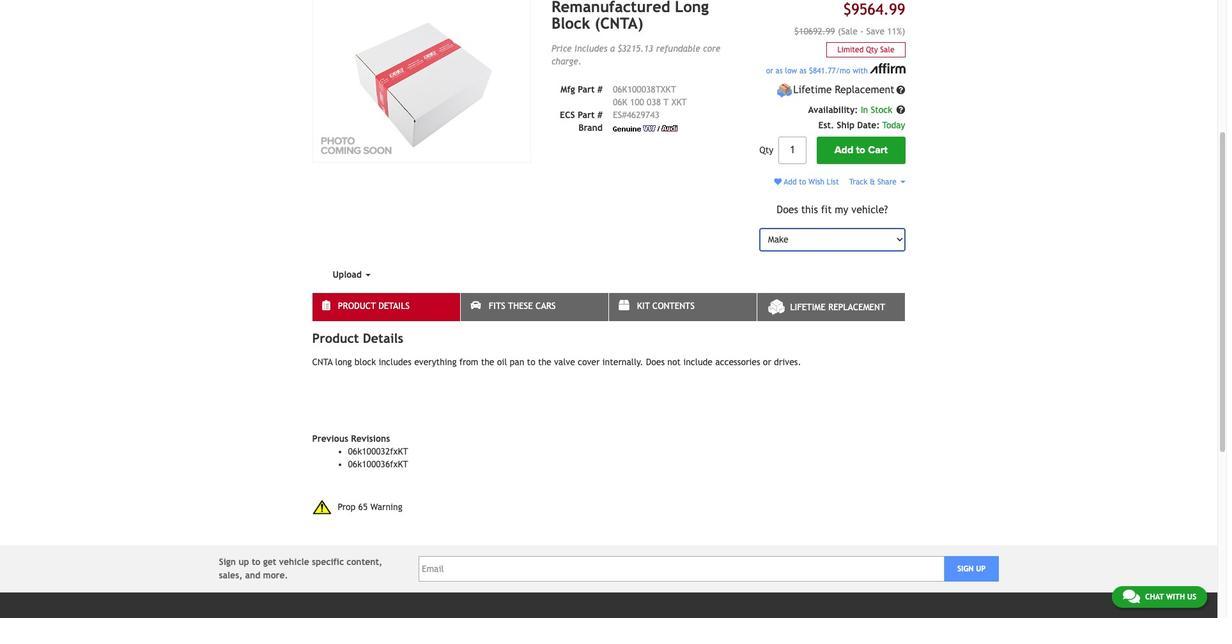 Task type: vqa. For each thing, say whether or not it's contained in the screenshot.
Track & Share
yes



Task type: describe. For each thing, give the bounding box(es) containing it.
price includes a $3215.13 refundable core charge.
[[551, 43, 720, 66]]

11%)
[[887, 26, 905, 37]]

prop 65 warning image
[[312, 500, 331, 515]]

add to wish list
[[782, 177, 839, 186]]

fits these cars
[[489, 301, 556, 311]]

1 horizontal spatial does
[[777, 204, 798, 216]]

1 vertical spatial lifetime replacement
[[790, 302, 885, 312]]

1 vertical spatial with
[[1166, 593, 1185, 602]]

from the
[[459, 357, 494, 367]]

question circle image for lifetime replacement
[[896, 86, 905, 95]]

ecs
[[560, 110, 575, 120]]

cart
[[868, 144, 888, 157]]

list
[[827, 177, 839, 186]]

specific
[[312, 557, 344, 568]]

previous revisions 06k100032fxkt 06k100036fxkt
[[312, 434, 408, 469]]

everything
[[414, 357, 457, 367]]

accessories
[[715, 357, 760, 367]]

core
[[703, 43, 720, 54]]

valve
[[554, 357, 575, 367]]

details inside 'link'
[[378, 301, 410, 311]]

warning
[[370, 503, 402, 513]]

sale
[[880, 46, 894, 55]]

price
[[551, 43, 572, 54]]

this product is lifetime replacement eligible image
[[776, 82, 792, 98]]

add to wish list link
[[774, 177, 839, 186]]

0 vertical spatial replacement
[[835, 83, 894, 96]]

track & share
[[849, 177, 899, 186]]

ship
[[837, 120, 855, 130]]

low
[[785, 67, 797, 76]]

kit contents
[[637, 301, 695, 311]]

internally.
[[602, 357, 643, 367]]

my
[[835, 204, 848, 216]]

06k100032fxkt
[[348, 446, 408, 457]]

sign for sign up to get vehicle specific content, sales, and more.
[[219, 557, 236, 568]]

oil
[[497, 357, 507, 367]]

up for sign up to get vehicle specific content, sales, and more.
[[239, 557, 249, 568]]

block
[[551, 14, 590, 32]]

availability: in stock
[[808, 105, 895, 115]]

part inside 06k 100 038 t xkt ecs part #
[[578, 110, 595, 120]]

revisions
[[351, 434, 390, 444]]

remanufactured
[[551, 0, 670, 15]]

wish
[[808, 177, 824, 186]]

1 vertical spatial or
[[763, 357, 771, 367]]

fits
[[489, 301, 505, 311]]

add to cart button
[[817, 136, 905, 164]]

to left wish
[[799, 177, 806, 186]]

previous
[[312, 434, 348, 444]]

$
[[809, 67, 813, 76]]

track
[[849, 177, 867, 186]]

upload
[[333, 269, 364, 280]]

block
[[355, 357, 376, 367]]

cnta
[[312, 357, 333, 367]]

1 vertical spatial lifetime
[[790, 302, 826, 312]]

0 horizontal spatial qty
[[759, 145, 773, 155]]

1 part from the top
[[578, 84, 595, 94]]

06k 100 038 t xkt ecs part #
[[560, 97, 687, 120]]

(sale
[[838, 26, 858, 37]]

841.77
[[813, 67, 836, 76]]

fit
[[821, 204, 832, 216]]

fits these cars link
[[460, 293, 608, 321]]

to inside "button"
[[856, 144, 865, 157]]

more.
[[263, 571, 288, 581]]

question circle image for in stock
[[896, 105, 905, 114]]

cars
[[536, 301, 556, 311]]

sales,
[[219, 571, 242, 581]]

limited
[[837, 46, 864, 55]]

track & share button
[[849, 177, 905, 186]]

includes inside price includes a $3215.13 refundable core charge.
[[574, 43, 607, 54]]

1 vertical spatial includes
[[379, 357, 412, 367]]

06k100036fxkt
[[348, 459, 408, 469]]

long
[[335, 357, 352, 367]]

chat with us
[[1145, 593, 1196, 602]]

vehicle
[[279, 557, 309, 568]]

&
[[870, 177, 875, 186]]

2 as from the left
[[799, 67, 807, 76]]

kit
[[637, 301, 650, 311]]

upload button
[[312, 262, 391, 287]]

not
[[667, 357, 681, 367]]

-
[[860, 26, 864, 37]]

pan
[[510, 357, 524, 367]]

share
[[877, 177, 897, 186]]

us
[[1187, 593, 1196, 602]]

the
[[538, 357, 551, 367]]

0 horizontal spatial does
[[646, 357, 665, 367]]

long
[[675, 0, 709, 15]]

1 vertical spatial details
[[363, 331, 403, 345]]

get
[[263, 557, 276, 568]]

limited qty sale
[[837, 46, 894, 55]]

add to cart
[[834, 144, 888, 157]]



Task type: locate. For each thing, give the bounding box(es) containing it.
does left not
[[646, 357, 665, 367]]

lifetime up drives.
[[790, 302, 826, 312]]

product
[[338, 301, 376, 311], [312, 331, 359, 345]]

0 horizontal spatial sign
[[219, 557, 236, 568]]

0 vertical spatial includes
[[574, 43, 607, 54]]

and
[[245, 571, 260, 581]]

this
[[801, 204, 818, 216]]

# up brand
[[597, 110, 603, 120]]

0 horizontal spatial up
[[239, 557, 249, 568]]

0 vertical spatial part
[[578, 84, 595, 94]]

lifetime replacement link
[[757, 293, 905, 321]]

contents
[[652, 301, 695, 311]]

up inside button
[[976, 565, 986, 574]]

stock
[[871, 105, 892, 115]]

0 vertical spatial details
[[378, 301, 410, 311]]

1 vertical spatial #
[[597, 110, 603, 120]]

as
[[776, 67, 783, 76], [799, 67, 807, 76]]

heart image
[[774, 178, 782, 186]]

$10692.99 (sale - save 11%)
[[794, 26, 905, 37]]

06k100038txkt
[[613, 84, 676, 94]]

sign for sign up
[[957, 565, 974, 574]]

1 horizontal spatial includes
[[574, 43, 607, 54]]

0 vertical spatial does
[[777, 204, 798, 216]]

product details down upload dropdown button
[[338, 301, 410, 311]]

part up brand
[[578, 110, 595, 120]]

0 horizontal spatial includes
[[379, 357, 412, 367]]

0 vertical spatial add
[[834, 144, 853, 157]]

#
[[597, 84, 603, 94], [597, 110, 603, 120]]

0 vertical spatial lifetime replacement
[[793, 83, 894, 96]]

comments image
[[1123, 589, 1140, 605]]

add inside "button"
[[834, 144, 853, 157]]

as left 'low'
[[776, 67, 783, 76]]

0 vertical spatial lifetime
[[793, 83, 832, 96]]

1 question circle image from the top
[[896, 86, 905, 95]]

# up 06k 100 038 t xkt ecs part #
[[597, 84, 603, 94]]

1 horizontal spatial as
[[799, 67, 807, 76]]

these
[[508, 301, 533, 311]]

4629743
[[627, 110, 659, 120]]

None text field
[[778, 136, 807, 164]]

add for add to cart
[[834, 144, 853, 157]]

details
[[378, 301, 410, 311], [363, 331, 403, 345]]

product inside product details 'link'
[[338, 301, 376, 311]]

1 horizontal spatial qty
[[866, 46, 878, 55]]

up
[[239, 557, 249, 568], [976, 565, 986, 574]]

content,
[[347, 557, 382, 568]]

drives.
[[774, 357, 801, 367]]

add for add to wish list
[[784, 177, 797, 186]]

1 horizontal spatial add
[[834, 144, 853, 157]]

1 vertical spatial part
[[578, 110, 595, 120]]

with
[[853, 67, 868, 76], [1166, 593, 1185, 602]]

1 vertical spatial qty
[[759, 145, 773, 155]]

details down upload dropdown button
[[378, 301, 410, 311]]

1 horizontal spatial with
[[1166, 593, 1185, 602]]

up inside sign up to get vehicle specific content, sales, and more.
[[239, 557, 249, 568]]

up for sign up
[[976, 565, 986, 574]]

sign up button
[[944, 557, 999, 582]]

product down upload dropdown button
[[338, 301, 376, 311]]

$10692.99
[[794, 26, 835, 37]]

to inside sign up to get vehicle specific content, sales, and more.
[[252, 557, 260, 568]]

prop
[[338, 503, 356, 513]]

sign
[[219, 557, 236, 568], [957, 565, 974, 574]]

0 vertical spatial with
[[853, 67, 868, 76]]

does left this
[[777, 204, 798, 216]]

to left the
[[527, 357, 535, 367]]

sign inside sign up to get vehicle specific content, sales, and more.
[[219, 557, 236, 568]]

est. ship date: today
[[818, 120, 905, 130]]

does this fit my vehicle?
[[777, 204, 888, 216]]

0 horizontal spatial add
[[784, 177, 797, 186]]

1 # from the top
[[597, 84, 603, 94]]

product details up block
[[312, 331, 403, 345]]

with right /mo
[[853, 67, 868, 76]]

question circle image
[[896, 86, 905, 95], [896, 105, 905, 114]]

part right mfg
[[578, 84, 595, 94]]

2 # from the top
[[597, 110, 603, 120]]

remanufactured long block (cnta)
[[551, 0, 709, 32]]

or as low as $ 841.77 /mo with
[[766, 67, 870, 76]]

1 vertical spatial does
[[646, 357, 665, 367]]

or left 'low'
[[766, 67, 773, 76]]

lifetime
[[793, 83, 832, 96], [790, 302, 826, 312]]

save
[[866, 26, 885, 37]]

vehicle?
[[851, 204, 888, 216]]

cnta long block includes everything from the oil pan to the valve cover internally. does not include accessories or drives.
[[312, 357, 801, 367]]

genuine volkswagen audi image
[[613, 125, 677, 132]]

es#
[[613, 110, 627, 120]]

0 vertical spatial product details
[[338, 301, 410, 311]]

0 vertical spatial qty
[[866, 46, 878, 55]]

date:
[[857, 120, 880, 130]]

availability:
[[808, 105, 858, 115]]

lifetime down $
[[793, 83, 832, 96]]

add down ship
[[834, 144, 853, 157]]

product up long on the left bottom of page
[[312, 331, 359, 345]]

1 vertical spatial product
[[312, 331, 359, 345]]

replacement
[[835, 83, 894, 96], [828, 302, 885, 312]]

2 question circle image from the top
[[896, 105, 905, 114]]

mfg part #
[[561, 84, 603, 94]]

add right heart "image"
[[784, 177, 797, 186]]

today
[[882, 120, 905, 130]]

sign up
[[957, 565, 986, 574]]

refundable
[[656, 43, 700, 54]]

2 part from the top
[[578, 110, 595, 120]]

0 vertical spatial product
[[338, 301, 376, 311]]

in
[[861, 105, 868, 115]]

to left 'cart'
[[856, 144, 865, 157]]

$3215.13
[[618, 43, 653, 54]]

as left $
[[799, 67, 807, 76]]

a
[[610, 43, 615, 54]]

includes left a
[[574, 43, 607, 54]]

product details
[[338, 301, 410, 311], [312, 331, 403, 345]]

prop 65 warning
[[338, 503, 402, 513]]

include
[[683, 357, 713, 367]]

charge.
[[551, 56, 582, 66]]

1 vertical spatial replacement
[[828, 302, 885, 312]]

sign up to get vehicle specific content, sales, and more.
[[219, 557, 382, 581]]

with left the us
[[1166, 593, 1185, 602]]

es#4629743 - 06k100038txkt - remanufactured long block (cnta) - price includes a $3215.13 refundable core charge. - genuine volkswagen audi - volkswagen image
[[312, 0, 531, 163]]

mfg
[[561, 84, 575, 94]]

0 horizontal spatial as
[[776, 67, 783, 76]]

includes right block
[[379, 357, 412, 367]]

1 vertical spatial add
[[784, 177, 797, 186]]

1 vertical spatial product details
[[312, 331, 403, 345]]

# inside 06k 100 038 t xkt ecs part #
[[597, 110, 603, 120]]

or as low as $841.77/mo with  - affirm financing (opens in modal) element
[[759, 66, 905, 77]]

or left drives.
[[763, 357, 771, 367]]

(cnta)
[[595, 14, 643, 32]]

0 vertical spatial question circle image
[[896, 86, 905, 95]]

details up block
[[363, 331, 403, 345]]

or
[[766, 67, 773, 76], [763, 357, 771, 367]]

0 vertical spatial or
[[766, 67, 773, 76]]

cover
[[578, 357, 600, 367]]

Email email field
[[419, 557, 944, 582]]

0 horizontal spatial with
[[853, 67, 868, 76]]

es# 4629743 brand
[[578, 110, 659, 133]]

1 horizontal spatial sign
[[957, 565, 974, 574]]

65
[[358, 503, 368, 513]]

1 horizontal spatial up
[[976, 565, 986, 574]]

0 vertical spatial #
[[597, 84, 603, 94]]

1 as from the left
[[776, 67, 783, 76]]

does
[[777, 204, 798, 216], [646, 357, 665, 367]]

9564.99
[[851, 0, 905, 18]]

product details link
[[312, 293, 460, 321]]

chat with us link
[[1112, 587, 1207, 608]]

to left get
[[252, 557, 260, 568]]

product details inside 'link'
[[338, 301, 410, 311]]

1 vertical spatial question circle image
[[896, 105, 905, 114]]

includes
[[574, 43, 607, 54], [379, 357, 412, 367]]

lifetime replacement
[[793, 83, 894, 96], [790, 302, 885, 312]]

06k 100 038 t xkt
[[613, 97, 687, 107]]

replacement inside lifetime replacement link
[[828, 302, 885, 312]]

sign inside button
[[957, 565, 974, 574]]



